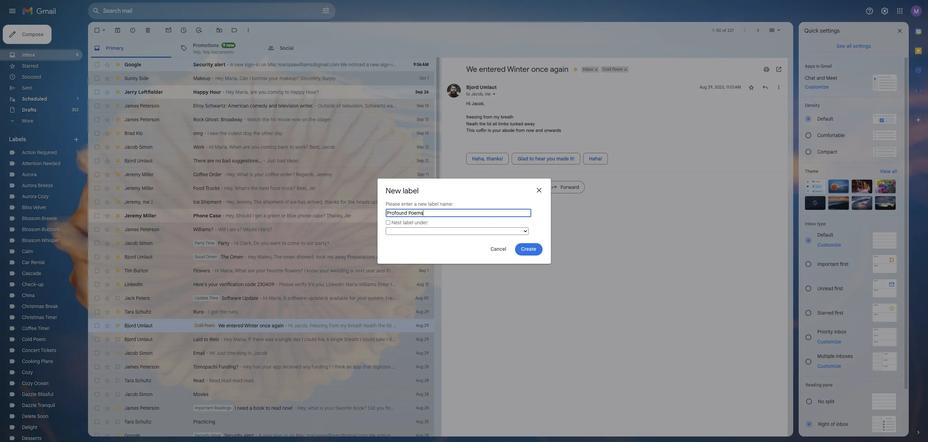 Task type: vqa. For each thing, say whether or not it's contained in the screenshot.
off's Shortcuts
no



Task type: describe. For each thing, give the bounding box(es) containing it.
hi left jacob,
[[466, 101, 471, 106]]

jeremy miller for food trucks
[[125, 185, 154, 192]]

whisper
[[42, 238, 60, 244]]

promotions, 9 new messages, tab
[[175, 39, 262, 58]]

advanced search options image
[[319, 4, 333, 18]]

22 row from the top
[[88, 347, 434, 361]]

aurora for aurora cozy
[[22, 194, 37, 200]]

hi right work at the top of page
[[209, 144, 214, 150]]

2 28 from the top
[[425, 378, 429, 384]]

23 row from the top
[[88, 361, 443, 374]]

labels heading
[[9, 136, 73, 143]]

i left take
[[360, 337, 361, 343]]

0 horizontal spatial regards,
[[296, 172, 315, 178]]

good omen the omen -
[[195, 254, 248, 260]]

sep for will i am's? would i be's?
[[418, 227, 425, 232]]

0 horizontal spatial winter
[[244, 323, 259, 329]]

system.
[[368, 296, 385, 302]]

important for important first
[[818, 261, 839, 267]]

1 inside labels navigation
[[77, 96, 78, 101]]

miller for coffee
[[142, 172, 154, 178]]

peterson for elroy
[[140, 103, 159, 109]]

do
[[254, 240, 260, 247]]

2 sunny from the left
[[322, 75, 336, 82]]

2 book from the left
[[405, 406, 416, 412]]

best, right truck?
[[297, 185, 308, 192]]

2 bad from the left
[[277, 158, 286, 164]]

3 tara schultz from the top
[[125, 419, 151, 426]]

aug 29 for laid to rest - hey maria, if there was a single day i could live a single breath i could take i'd trade all the others away best, bjord
[[416, 337, 429, 342]]

important because you marked it as important. switch for bjord umlaut
[[114, 323, 121, 330]]

priority
[[818, 329, 833, 335]]

1 horizontal spatial again
[[550, 65, 569, 74]]

i
[[208, 130, 209, 137]]

21 row from the top
[[88, 333, 472, 347]]

abode
[[502, 128, 515, 133]]

0 horizontal spatial could
[[305, 337, 317, 343]]

time! for christmas time!
[[45, 315, 57, 321]]

food trucks - hey, what's the best food truck? best, jer
[[193, 185, 316, 192]]

the right saw
[[220, 130, 227, 137]]

cold poem link
[[22, 337, 46, 343]]

cozy for cozy ocean
[[22, 381, 33, 387]]

sep 11 right enter
[[418, 200, 429, 205]]

important because you marked it as important. switch for james peterson
[[114, 405, 121, 412]]

dazzle tranquil link
[[22, 403, 55, 409]]

26
[[424, 89, 429, 95]]

to right want at left bottom
[[282, 240, 286, 247]]

maria, left can
[[225, 75, 238, 82]]

your inside freezing from my breath neath the lid all limbs tucked away this coffin is your abode from now and onwards
[[492, 128, 501, 133]]

you left 30
[[416, 296, 424, 302]]

is inside freezing from my breath neath the lid all limbs tucked away this coffin is your abode from now and onwards
[[488, 128, 491, 133]]

0 vertical spatial now
[[292, 117, 301, 123]]

3 tara from the top
[[125, 419, 134, 426]]

1 horizontal spatial alert
[[244, 433, 254, 439]]

concert tickets link
[[22, 348, 56, 354]]

security for issue
[[195, 433, 210, 439]]

sep 11 for jeremy
[[418, 172, 429, 177]]

peterson for rock
[[140, 117, 159, 123]]

3 aug 28 from the top
[[416, 392, 429, 397]]

first for starred first
[[835, 310, 844, 316]]

1 horizontal spatial read
[[233, 378, 243, 384]]

aug 30
[[416, 296, 429, 301]]

action required
[[22, 150, 57, 156]]

in
[[816, 64, 820, 69]]

rock ghost: broadway - watch the hit movie now on the stage!
[[193, 117, 331, 123]]

dazzle for dazzle blissful
[[22, 392, 37, 398]]

1 vertical spatial label
[[428, 201, 439, 207]]

1 horizontal spatial we
[[466, 65, 477, 74]]

elroy schwartz: american comedy and television writer. -
[[193, 103, 318, 109]]

29 for laid to rest - hey maria, if there was a single day i could live a single breath i could take i'd trade all the others away best, bjord
[[424, 337, 429, 342]]

digitizes
[[373, 364, 391, 370]]

television
[[278, 103, 299, 109]]

1 28 from the top
[[425, 365, 429, 370]]

and right chat at right
[[817, 75, 825, 81]]

5 james from the top
[[125, 406, 139, 412]]

come
[[288, 240, 300, 247]]

row containing jack peters
[[88, 292, 529, 305]]

compact
[[818, 149, 838, 155]]

is right the update
[[325, 296, 328, 302]]

hi left 'clark,'
[[234, 240, 239, 247]]

christmas break link
[[22, 304, 58, 310]]

hey, for hey, should i get a green or blue phone case? thanks, jer
[[226, 213, 235, 219]]

sep 11 for jer
[[418, 186, 429, 191]]

best, right others
[[448, 337, 459, 343]]

sep 13 for watch the hit movie now on the stage!
[[417, 117, 429, 122]]

this
[[466, 128, 475, 133]]

2 horizontal spatial read
[[271, 406, 281, 412]]

sunny side
[[125, 75, 149, 82]]

labels navigation
[[0, 22, 88, 443]]

maria, down 230409
[[269, 296, 282, 302]]

row containing tim burton
[[88, 264, 544, 278]]

clark,
[[240, 240, 252, 247]]

think
[[335, 364, 345, 370]]

a right get
[[263, 213, 266, 219]]

we entered winter once again
[[466, 65, 569, 74]]

jeremy for food trucks - hey, what's the best food truck? best, jer
[[125, 185, 141, 192]]

rental
[[31, 260, 45, 266]]

0 vertical spatial from
[[484, 115, 493, 120]]

important according to google magic. switch for phone case
[[114, 213, 121, 219]]

i left know
[[304, 268, 306, 274]]

the inside freezing from my breath neath the lid all limbs tucked away this coffin is your abode from now and onwards
[[480, 121, 486, 126]]

2 tim from the left
[[536, 268, 544, 274]]

received
[[283, 364, 301, 370]]

the right with
[[463, 268, 470, 274]]

bjord for 8th row from the top
[[125, 158, 136, 164]]

to up hi jacob, in the top right of the page
[[466, 92, 470, 97]]

important because you marked it as important. switch for jacob simon
[[114, 350, 121, 357]]

not important switch for laid to rest
[[114, 336, 121, 343]]

4 aug 28 from the top
[[416, 406, 429, 411]]

the right got
[[220, 309, 227, 315]]

1 this from the left
[[443, 268, 451, 274]]

352
[[72, 107, 78, 112]]

starred for starred link
[[22, 63, 38, 69]]

blue
[[287, 213, 297, 219]]

leftfielder
[[138, 89, 163, 95]]

christmas time! link
[[22, 315, 57, 321]]

coming for back
[[261, 144, 277, 150]]

car rental link
[[22, 260, 45, 266]]

christmas break
[[22, 304, 58, 310]]

to right laid
[[204, 337, 208, 343]]

2 read from the left
[[209, 378, 220, 384]]

party time party - hi clark, do you want to come to our party?
[[195, 240, 329, 247]]

phone
[[193, 213, 208, 219]]

new label heading
[[386, 186, 419, 196]]

1 vertical spatial breath
[[345, 337, 359, 343]]

27 row from the top
[[88, 416, 434, 429]]

3 schultz from the top
[[135, 419, 151, 426]]

0 horizontal spatial alert
[[214, 62, 226, 68]]

1 vertical spatial favorite
[[336, 406, 352, 412]]

you down dog
[[251, 144, 259, 150]]

2 aug 28 from the top
[[416, 378, 429, 384]]

hi down good omen the omen -
[[215, 268, 219, 274]]

blossom breeze link
[[22, 216, 57, 222]]

are left no
[[207, 158, 214, 164]]

settings
[[820, 28, 840, 34]]

0 horizontal spatial entered
[[226, 323, 243, 329]]

and up hit
[[269, 103, 277, 109]]

1 horizontal spatial once
[[532, 65, 549, 74]]

2 this from the left
[[485, 268, 493, 274]]

to left now!
[[266, 406, 270, 412]]

apps
[[805, 64, 815, 69]]

1 vertical spatial that
[[395, 406, 404, 412]]

your right for
[[357, 296, 367, 302]]

1 jack from the left
[[125, 296, 135, 302]]

5 row from the top
[[88, 113, 434, 127]]

earliest
[[460, 296, 476, 302]]

breeze for blossom breeze
[[42, 216, 57, 222]]

dazzle for dazzle tranquil
[[22, 403, 37, 409]]

your up 230409
[[256, 268, 266, 274]]

blossom whisper
[[22, 238, 60, 244]]

aug 31
[[417, 282, 429, 287]]

bjord for 9th row from the bottom of the we entered winter once again main content
[[125, 323, 136, 329]]

ocean
[[34, 381, 48, 387]]

30
[[424, 296, 429, 301]]

your right here's at the bottom
[[208, 282, 218, 288]]

Please enter a new label name: field
[[386, 209, 531, 217]]

1 vertical spatial just
[[216, 351, 226, 357]]

saw
[[210, 130, 219, 137]]

25 row from the top
[[88, 388, 434, 402]]

google for security alert
[[125, 433, 140, 439]]

to up television
[[285, 89, 289, 95]]

jacob simon for movies
[[125, 392, 153, 398]]

required
[[37, 150, 57, 156]]

9 row from the top
[[88, 168, 434, 182]]

simon for movies
[[139, 392, 153, 398]]

10 row from the top
[[88, 182, 434, 195]]

1 horizontal spatial regards,
[[516, 268, 535, 274]]

to jacob , me
[[466, 92, 491, 97]]

your right know
[[319, 268, 329, 274]]

a right was
[[275, 337, 278, 343]]

13 row from the top
[[88, 223, 434, 237]]

new inside "tab"
[[226, 42, 234, 48]]

11 for jeremy
[[426, 172, 429, 177]]

14 row from the top
[[88, 237, 434, 250]]

is right 'pets'
[[403, 364, 407, 370]]

5 28 from the top
[[425, 420, 429, 425]]

0 vertical spatial cozy
[[38, 194, 49, 200]]

pane
[[823, 383, 833, 388]]

1 row from the top
[[88, 58, 434, 72]]

4 28 from the top
[[425, 406, 429, 411]]

james for williams? - will i am's? would i be's?
[[125, 227, 139, 233]]

important according to google magic. switch for elroy schwartz: american comedy and television writer.
[[114, 103, 121, 109]]

0 horizontal spatial read
[[221, 378, 231, 384]]

maria, down can
[[236, 89, 249, 95]]

0 horizontal spatial me
[[143, 199, 149, 205]]

movies link
[[193, 391, 397, 398]]

2 horizontal spatial from
[[516, 128, 525, 133]]

omg
[[193, 130, 203, 137]]

14 important according to google magic. switch from the top
[[114, 240, 121, 247]]

1 horizontal spatial ,
[[483, 92, 484, 97]]

not important switch for practicing
[[114, 419, 121, 426]]

cold for cold poem link
[[22, 337, 32, 343]]

2 app from the left
[[353, 364, 362, 370]]

work
[[193, 144, 204, 150]]

a right the need
[[250, 406, 252, 412]]

sep 11 down "under:"
[[418, 227, 429, 232]]

1 horizontal spatial omen
[[230, 254, 243, 260]]

not important switch for read
[[114, 378, 121, 385]]

find
[[386, 406, 394, 412]]

your right at
[[449, 296, 458, 302]]

the left the best
[[251, 185, 258, 192]]

theme
[[805, 169, 819, 174]]

default for important first
[[818, 232, 834, 238]]

should
[[236, 213, 251, 219]]

james peterson for rock ghost: broadway
[[125, 117, 159, 123]]

aurora link
[[22, 172, 37, 178]]

runs
[[193, 309, 204, 315]]

aug 29 for email - hi! just checking in. jacob
[[416, 351, 429, 356]]

thought
[[386, 268, 403, 274]]

1 13 from the top
[[425, 103, 429, 108]]

coffee for coffee time!
[[22, 326, 37, 332]]

readings
[[214, 406, 231, 411]]

are for when
[[243, 144, 250, 150]]

cascade link
[[22, 271, 41, 277]]

aug 29, 2023, 11:01 am cell
[[700, 84, 741, 91]]

important according to google magic. switch for here's your verification code 230409
[[114, 281, 121, 288]]

26 row from the top
[[88, 402, 445, 416]]

the left others
[[412, 337, 419, 343]]

row containing sunny side
[[88, 72, 434, 85]]

tab list containing promotions
[[88, 39, 794, 58]]

james for rock ghost: broadway - watch the hit movie now on the stage!
[[125, 117, 139, 123]]

any
[[303, 364, 310, 370]]

aurora cozy link
[[22, 194, 49, 200]]

sep for watch the hit movie now on the stage!
[[417, 117, 424, 122]]

maria, down the
[[221, 268, 234, 274]]

hey up hour
[[215, 75, 224, 82]]

i left live
[[302, 337, 303, 343]]

aug for 28th row from the top
[[416, 433, 423, 439]]

starred link
[[22, 63, 38, 69]]

to left our
[[301, 240, 305, 247]]

i left get
[[253, 213, 254, 219]]

search mail image
[[90, 5, 103, 17]]

1 sep 13 from the top
[[417, 103, 429, 108]]

klo
[[136, 130, 143, 137]]

inbox link
[[22, 52, 35, 58]]

best, right the convenience.
[[507, 296, 518, 302]]

hey, left what
[[297, 406, 307, 412]]

is left next
[[350, 268, 354, 274]]

15 important according to google magic. switch from the top
[[114, 254, 121, 261]]

convenience.
[[477, 296, 506, 302]]

2 vertical spatial from
[[418, 406, 428, 412]]

1 for flowers - hi maria, what are your favorite flowers? i know your wedding is next year and thought we could discuss this with the florist this weekend. regards, tim
[[427, 268, 429, 273]]

poem for cold poem link
[[33, 337, 46, 343]]

writer.
[[300, 103, 313, 109]]

2 simon from the top
[[139, 240, 153, 247]]

1 read from the left
[[193, 378, 204, 384]]

tara schultz for runs - i got the runs.
[[125, 309, 151, 315]]

0 vertical spatial that
[[363, 364, 372, 370]]

hey right hour
[[226, 89, 234, 95]]

hi down 230409
[[263, 296, 268, 302]]

0 horizontal spatial jer
[[309, 185, 316, 192]]

poem inside cold poem we entered winter once again -
[[204, 323, 215, 329]]

tomopachi
[[193, 364, 217, 370]]

laid to rest - hey maria, if there was a single day i could live a single breath i could take i'd trade all the others away best, bjord
[[193, 337, 472, 343]]

bliss velvet
[[22, 205, 46, 211]]

2 happy from the left
[[291, 89, 305, 95]]

tara for runs - i got the runs.
[[125, 309, 134, 315]]

i left the need
[[235, 406, 236, 412]]

important according to google magic. switch for rock ghost: broadway
[[114, 116, 121, 123]]

quick settings element
[[805, 28, 840, 40]]

bliss
[[22, 205, 32, 211]]

2 jack from the left
[[519, 296, 529, 302]]

delete image
[[144, 27, 151, 34]]

important readings i need a book to read now! - hey, what is your favorite book? did you find that book from tiktok?
[[195, 406, 445, 412]]

more button
[[0, 116, 83, 127]]

aug for row containing linkedin
[[417, 282, 424, 287]]

1 aug 28 from the top
[[416, 365, 429, 370]]

i right will
[[227, 227, 228, 233]]

1 happy from the left
[[193, 89, 209, 95]]

0 horizontal spatial a
[[283, 296, 287, 302]]

11 for jer
[[426, 186, 429, 191]]

6 28 from the top
[[425, 433, 429, 439]]

5 peterson from the top
[[140, 406, 159, 412]]

bjord for 14th row from the bottom of the we entered winter once again main content
[[125, 254, 136, 260]]

1 horizontal spatial a
[[326, 337, 329, 343]]

it
[[439, 296, 442, 302]]

coffee time!
[[22, 326, 49, 332]]

12 row from the top
[[88, 209, 434, 223]]

security for alert
[[193, 62, 213, 68]]

2 29 from the top
[[424, 323, 429, 329]]

away inside freezing from my breath neath the lid all limbs tucked away this coffin is your abode from now and onwards
[[525, 121, 535, 126]]

ice
[[193, 199, 200, 205]]

Nest label under: checkbox
[[386, 221, 390, 225]]

nest
[[392, 220, 402, 226]]

6 aug 28 from the top
[[416, 433, 429, 439]]

theme element
[[805, 168, 819, 175]]

new inside alert dialog
[[418, 201, 427, 207]]

row containing jeremy
[[88, 195, 434, 209]]

jeremy miller for phone case
[[125, 213, 156, 219]]

you right did
[[377, 406, 385, 412]]

blissful
[[38, 392, 53, 398]]

and right year
[[377, 268, 385, 274]]

coffee time! link
[[22, 326, 49, 332]]

1 app from the left
[[273, 364, 281, 370]]

aug for 25th row from the top of the we entered winter once again main content
[[416, 392, 423, 397]]

1 horizontal spatial tab list
[[909, 22, 928, 418]]

hey right rest
[[224, 337, 232, 343]]

blossom for blossom breeze
[[22, 216, 40, 222]]

sep 1
[[419, 268, 429, 273]]

you down makeup - hey maria, can i borrow your makeup? sincerely, sunny
[[259, 89, 266, 95]]

right
[[818, 422, 830, 428]]

know
[[307, 268, 318, 274]]

software
[[222, 296, 241, 302]]

good
[[195, 255, 205, 260]]

get
[[255, 213, 262, 219]]

more
[[22, 118, 33, 124]]

i right system.
[[386, 296, 387, 302]]

important according to google magic. switch for flowers
[[114, 268, 121, 275]]

time for party
[[206, 241, 215, 246]]

best, right work? on the top left of the page
[[310, 144, 321, 150]]

jacob simon for email
[[125, 351, 153, 357]]

20 row from the top
[[88, 319, 434, 333]]

1 book from the left
[[253, 406, 264, 412]]

sep 12 for there are no bad suggestions... - just bad ideas
[[417, 158, 429, 163]]

maria, left when
[[215, 144, 228, 150]]

0 vertical spatial me
[[485, 92, 491, 97]]

important according to google magic. switch for coffee order
[[114, 171, 121, 178]]

aug for 9th row from the bottom of the we entered winter once again main content
[[416, 323, 423, 329]]

row containing linkedin
[[88, 278, 434, 292]]

i left got
[[209, 309, 210, 315]]

your right has
[[262, 364, 272, 370]]

5 james peterson from the top
[[125, 406, 159, 412]]

inbox for inbox type
[[805, 222, 816, 227]]

when
[[229, 144, 242, 150]]

3 28 from the top
[[425, 392, 429, 397]]

inbox right priority
[[835, 329, 847, 335]]



Task type: locate. For each thing, give the bounding box(es) containing it.
2 blossom from the top
[[22, 227, 40, 233]]

cozy
[[38, 194, 49, 200], [22, 370, 33, 376], [22, 381, 33, 387]]

3 blossom from the top
[[22, 238, 40, 244]]

1 vertical spatial sep 12
[[417, 158, 429, 163]]

2 horizontal spatial could
[[412, 268, 424, 274]]

3 jeremy miller from the top
[[125, 213, 156, 219]]

aurora for the aurora link
[[22, 172, 37, 178]]

regards,
[[296, 172, 315, 178], [516, 268, 535, 274]]

your left coffee
[[254, 172, 264, 178]]

11 important according to google magic. switch from the top
[[114, 199, 121, 206]]

bjord umlaut for 9th row from the bottom of the we entered winter once again main content
[[125, 323, 153, 329]]

add to tasks image
[[195, 27, 202, 34]]

2 default from the top
[[818, 232, 834, 238]]

display density element
[[805, 103, 898, 108]]

desserts link
[[22, 436, 41, 442]]

aug inside cell
[[700, 85, 707, 90]]

0 vertical spatial time!
[[45, 315, 57, 321]]

hey, left the should
[[226, 213, 235, 219]]

blossom down bliss velvet link
[[22, 216, 40, 222]]

5 aug 28 from the top
[[416, 420, 429, 425]]

williams?
[[193, 227, 214, 233]]

1 single from the left
[[279, 337, 292, 343]]

aug 29
[[416, 310, 429, 315], [416, 323, 429, 329], [416, 337, 429, 342], [416, 351, 429, 356]]

are for what
[[248, 268, 255, 274]]

1 bad from the left
[[222, 158, 231, 164]]

security inside the "security issue security alert -"
[[195, 433, 210, 439]]

christmas time!
[[22, 315, 57, 321]]

your right what
[[325, 406, 334, 412]]

poem inside labels navigation
[[33, 337, 46, 343]]

1 vertical spatial sep 13
[[417, 117, 429, 122]]

dazzle blissful link
[[22, 392, 53, 398]]

1 schultz from the top
[[135, 309, 151, 315]]

row
[[88, 58, 434, 72], [88, 72, 434, 85], [88, 85, 434, 99], [88, 99, 434, 113], [88, 113, 434, 127], [88, 127, 434, 140], [88, 140, 434, 154], [88, 154, 434, 168], [88, 168, 434, 182], [88, 182, 434, 195], [88, 195, 434, 209], [88, 209, 434, 223], [88, 223, 434, 237], [88, 237, 434, 250], [88, 250, 434, 264], [88, 264, 544, 278], [88, 278, 434, 292], [88, 292, 529, 305], [88, 305, 434, 319], [88, 319, 434, 333], [88, 333, 472, 347], [88, 347, 434, 361], [88, 361, 443, 374], [88, 374, 434, 388], [88, 388, 434, 402], [88, 402, 445, 416], [88, 416, 434, 429], [88, 429, 434, 443]]

now left on
[[292, 117, 301, 123]]

0 horizontal spatial happy
[[193, 89, 209, 95]]

sep 12 for work - hi maria, when are you coming back to work? best, jacob
[[417, 144, 429, 150]]

2 tara schultz from the top
[[125, 378, 151, 384]]

alert down the need
[[244, 433, 254, 439]]

favorite up 230409
[[267, 268, 284, 274]]

hey, left what's
[[224, 185, 234, 192]]

comedy
[[250, 103, 268, 109]]

1 vertical spatial important
[[195, 406, 213, 411]]

1 horizontal spatial party
[[218, 240, 230, 247]]

1 right oct
[[427, 76, 429, 81]]

live
[[318, 337, 325, 343]]

important inside important readings i need a book to read now! - hey, what is your favorite book? did you find that book from tiktok?
[[195, 406, 213, 411]]

time! down 'break'
[[45, 315, 57, 321]]

is
[[488, 128, 491, 133], [250, 172, 253, 178], [350, 268, 354, 274], [325, 296, 328, 302], [403, 364, 407, 370], [320, 406, 323, 412]]

3 sep 13 from the top
[[417, 131, 429, 136]]

christmas up coffee time! link
[[22, 315, 44, 321]]

time for software
[[209, 296, 218, 301]]

cozy up velvet
[[38, 194, 49, 200]]

we up to jacob , me
[[466, 65, 477, 74]]

jeremy miller for coffee order
[[125, 172, 154, 178]]

15 row from the top
[[88, 250, 434, 264]]

winter
[[507, 65, 530, 74], [244, 323, 259, 329]]

0 vertical spatial just
[[267, 158, 276, 164]]

0 vertical spatial first
[[840, 261, 849, 267]]

we down runs - i got the runs.
[[218, 323, 225, 329]]

me
[[485, 92, 491, 97], [143, 199, 149, 205]]

hey, right order
[[227, 172, 236, 178]]

what for hey,
[[237, 172, 248, 178]]

food
[[270, 185, 281, 192]]

new
[[386, 186, 401, 196]]

software
[[288, 296, 307, 302]]

happy
[[193, 89, 209, 95], [291, 89, 305, 95]]

0 vertical spatial coming
[[268, 89, 284, 95]]

security issue security alert -
[[195, 433, 259, 439]]

take
[[376, 337, 385, 343]]

4 row from the top
[[88, 99, 434, 113]]

new right enter
[[418, 201, 427, 207]]

1 google from the top
[[125, 62, 141, 68]]

and inside freezing from my breath neath the lid all limbs tucked away this coffin is your abode from now and onwards
[[536, 128, 543, 133]]

inbox inside button
[[583, 67, 593, 72]]

1 horizontal spatial poem
[[204, 323, 215, 329]]

19 row from the top
[[88, 305, 434, 319]]

6 not important switch from the top
[[114, 419, 121, 426]]

unread
[[818, 286, 834, 292]]

miller for food
[[142, 185, 154, 192]]

sep 11 up "under:"
[[417, 213, 429, 218]]

drafts
[[22, 107, 37, 113]]

cold poem inside labels navigation
[[22, 337, 46, 343]]

2 vertical spatial cozy
[[22, 381, 33, 387]]

compose
[[22, 31, 44, 37]]

christmas for christmas break
[[22, 304, 44, 310]]

0 vertical spatial default
[[818, 116, 834, 122]]

2 row from the top
[[88, 72, 434, 85]]

sep 11 for blue
[[417, 213, 429, 218]]

inbox type element
[[805, 222, 898, 227]]

1 12 from the top
[[425, 144, 429, 150]]

security up makeup
[[193, 62, 213, 68]]

type
[[817, 222, 826, 227]]

2 important according to google magic. switch from the top
[[114, 75, 121, 82]]

7 row from the top
[[88, 140, 434, 154]]

first for important first
[[840, 261, 849, 267]]

split
[[826, 399, 835, 405]]

social tab
[[262, 39, 349, 58]]

1 important according to google magic. switch from the top
[[114, 61, 121, 68]]

2 vertical spatial label
[[403, 220, 413, 226]]

bjord umlaut for 14th row from the bottom of the we entered winter once again main content
[[125, 254, 153, 260]]

aug for 8th row from the bottom
[[416, 337, 423, 342]]

2 google from the top
[[125, 433, 140, 439]]

4 simon from the top
[[139, 392, 153, 398]]

the right dog
[[253, 130, 260, 137]]

aurora for aurora breeze
[[22, 183, 37, 189]]

0 vertical spatial 13
[[425, 103, 429, 108]]

what for maria,
[[235, 268, 247, 274]]

to right back
[[290, 144, 294, 150]]

cold poem for cold poem link
[[22, 337, 46, 343]]

suggestions...
[[232, 158, 262, 164]]

7 important according to google magic. switch from the top
[[114, 144, 121, 151]]

0 horizontal spatial again
[[272, 323, 284, 329]]

2 aug 29 from the top
[[416, 323, 429, 329]]

sep for hey, should i get a green or blue phone case? thanks, jer
[[417, 213, 424, 218]]

not important switch
[[114, 295, 121, 302], [114, 336, 121, 343], [114, 364, 121, 371], [114, 378, 121, 385], [114, 391, 121, 398], [114, 419, 121, 426]]

4 not important switch from the top
[[114, 378, 121, 385]]

update down here's at the bottom
[[195, 296, 208, 301]]

1 horizontal spatial day
[[293, 337, 301, 343]]

coffee down there
[[193, 172, 208, 178]]

archive image
[[114, 27, 121, 34]]

hey,
[[227, 172, 236, 178], [224, 185, 234, 192], [226, 213, 235, 219], [297, 406, 307, 412]]

1 vertical spatial christmas
[[22, 315, 44, 321]]

inbox for inbox link
[[22, 52, 35, 58]]

snooze image
[[180, 27, 187, 34]]

3 simon from the top
[[139, 351, 153, 357]]

hey, for hey, what is your coffee order? regards, jeremy
[[227, 172, 236, 178]]

poem right inbox button
[[612, 67, 623, 72]]

0 vertical spatial christmas
[[22, 304, 44, 310]]

1 jeremy miller from the top
[[125, 172, 154, 178]]

wedding
[[330, 268, 349, 274]]

0 vertical spatial schultz
[[135, 309, 151, 315]]

1 vertical spatial time
[[209, 296, 218, 301]]

inbox left cold poem 'button'
[[583, 67, 593, 72]]

be's?
[[261, 227, 272, 233]]

2 sep 13 from the top
[[417, 117, 429, 122]]

1 not important switch from the top
[[114, 295, 121, 302]]

1 vertical spatial dazzle
[[22, 403, 37, 409]]

toggle split pane mode image
[[769, 27, 776, 34]]

aug 29 up others
[[416, 323, 429, 329]]

funding?
[[312, 364, 331, 370]]

29 right trade
[[424, 337, 429, 342]]

1 horizontal spatial jack
[[519, 296, 529, 302]]

blossom for blossom whisper
[[22, 238, 40, 244]]

1 vertical spatial schultz
[[135, 378, 151, 384]]

cold down runs
[[195, 323, 203, 329]]

bjord umlaut
[[466, 84, 497, 90], [125, 158, 153, 164], [125, 254, 153, 260], [125, 323, 153, 329], [125, 337, 153, 343]]

3 james from the top
[[125, 227, 139, 233]]

hour?
[[306, 89, 319, 95]]

recommend
[[388, 296, 415, 302]]

tara schultz for read - read read read read.
[[125, 378, 151, 384]]

makeup
[[193, 75, 211, 82]]

poem for cold poem 'button'
[[612, 67, 623, 72]]

drafts link
[[22, 107, 37, 113]]

lid
[[487, 121, 492, 126]]

james peterson for elroy schwartz: american comedy and television writer.
[[125, 103, 159, 109]]

just right hi!
[[216, 351, 226, 357]]

0 vertical spatial again
[[550, 65, 569, 74]]

james peterson for williams?
[[125, 227, 159, 233]]

first for unread first
[[835, 286, 843, 292]]

tim left burton
[[125, 268, 132, 274]]

day right 'other'
[[275, 130, 283, 137]]

label for new label
[[403, 186, 419, 196]]

0 horizontal spatial book
[[253, 406, 264, 412]]

label
[[403, 186, 419, 196], [428, 201, 439, 207], [403, 220, 413, 226]]

0 horizontal spatial sunny
[[125, 75, 138, 82]]

1
[[427, 76, 429, 81], [77, 96, 78, 101], [427, 268, 429, 273]]

not important switch for tomopachi funding?
[[114, 364, 121, 371]]

1 horizontal spatial that
[[395, 406, 404, 412]]

party inside party time party - hi clark, do you want to come to our party?
[[195, 241, 205, 246]]

1 horizontal spatial cold
[[195, 323, 203, 329]]

time! down christmas time! link in the left bottom of the page
[[38, 326, 49, 332]]

1 horizontal spatial now
[[526, 128, 534, 133]]

tab list
[[909, 22, 928, 418], [88, 39, 794, 58]]

1 vertical spatial once
[[260, 323, 271, 329]]

4 aug 29 from the top
[[416, 351, 429, 356]]

cozy for cozy link
[[22, 370, 33, 376]]

me left 2
[[143, 199, 149, 205]]

29 down 30
[[424, 310, 429, 315]]

cooking plans link
[[22, 359, 53, 365]]

a right live
[[326, 337, 329, 343]]

sep 12
[[417, 144, 429, 150], [417, 158, 429, 163]]

cold inside cold poem 'button'
[[603, 67, 611, 72]]

new label
[[386, 186, 419, 196]]

6 important according to google magic. switch from the top
[[114, 130, 121, 137]]

if
[[248, 337, 251, 343]]

1 horizontal spatial this
[[485, 268, 493, 274]]

day left live
[[293, 337, 301, 343]]

important because you marked it as important. switch for google
[[114, 433, 121, 440]]

0 vertical spatial favorite
[[267, 268, 284, 274]]

1 horizontal spatial just
[[267, 158, 276, 164]]

jack left 'peters'
[[125, 296, 135, 302]]

simon for email
[[139, 351, 153, 357]]

1 vertical spatial coming
[[261, 144, 277, 150]]

coffee
[[265, 172, 279, 178]]

28 row from the top
[[88, 429, 434, 443]]

sep for hey, what's the best food truck? best, jer
[[418, 186, 425, 191]]

nest label under:
[[392, 220, 429, 226]]

1 vertical spatial a
[[326, 337, 329, 343]]

row containing jerry leftfielder
[[88, 85, 434, 99]]

your right borrow
[[269, 75, 278, 82]]

4 29 from the top
[[424, 351, 429, 356]]

important up unread first
[[818, 261, 839, 267]]

1 james peterson from the top
[[125, 103, 159, 109]]

alert down promotions, 9 new messages, "tab"
[[214, 62, 226, 68]]

11 for blue
[[425, 213, 429, 218]]

1 default from the top
[[818, 116, 834, 122]]

this right florist
[[485, 268, 493, 274]]

hey, for hey, what's the best food truck? best, jer
[[224, 185, 234, 192]]

12 important according to google magic. switch from the top
[[114, 213, 121, 219]]

i'd
[[387, 337, 392, 343]]

label left name:
[[428, 201, 439, 207]]

important
[[818, 261, 839, 267], [195, 406, 213, 411]]

24 row from the top
[[88, 374, 434, 388]]

sep 13 for i saw the cutest dog the other day
[[417, 131, 429, 136]]

important according to google magic. switch for work
[[114, 144, 121, 151]]

from
[[484, 115, 493, 120], [516, 128, 525, 133], [418, 406, 428, 412]]

4 james peterson from the top
[[125, 364, 159, 370]]

tim burton
[[125, 268, 148, 274]]

3 james peterson from the top
[[125, 227, 159, 233]]

1 sunny from the left
[[125, 75, 138, 82]]

tim
[[125, 268, 132, 274], [536, 268, 544, 274]]

2 vertical spatial sep 13
[[417, 131, 429, 136]]

shipment
[[201, 199, 222, 205]]

0 vertical spatial sep 13
[[417, 103, 429, 108]]

could left live
[[305, 337, 317, 343]]

row containing brad klo
[[88, 127, 434, 140]]

name:
[[440, 201, 453, 207]]

omg - i saw the cutest dog the other day
[[193, 130, 283, 137]]

17 important according to google magic. switch from the top
[[114, 281, 121, 288]]

important because you marked it as important. switch
[[572, 66, 579, 73], [114, 309, 121, 316], [114, 323, 121, 330], [114, 350, 121, 357], [114, 405, 121, 412], [114, 433, 121, 440]]

8 row from the top
[[88, 154, 434, 168]]

security alert -
[[193, 62, 230, 68]]

aurora breeze
[[22, 183, 53, 189]]

None search field
[[88, 3, 336, 19]]

1 vertical spatial alert
[[244, 433, 254, 439]]

christmas for christmas time!
[[22, 315, 44, 321]]

1 up 31
[[427, 268, 429, 273]]

0 vertical spatial miller
[[142, 172, 154, 178]]

i right can
[[250, 75, 251, 82]]

you right "do"
[[261, 240, 269, 247]]

1 vertical spatial 13
[[425, 117, 429, 122]]

29 for runs - i got the runs.
[[424, 310, 429, 315]]

happy left hour?
[[291, 89, 305, 95]]

here's your verification code 230409 -
[[193, 282, 279, 288]]

aug
[[700, 85, 707, 90], [417, 282, 424, 287], [416, 296, 423, 301], [416, 310, 423, 315], [416, 323, 423, 329], [416, 337, 423, 342], [416, 351, 423, 356], [416, 365, 423, 370], [416, 378, 423, 384], [416, 392, 423, 397], [416, 406, 423, 411], [416, 420, 423, 425], [416, 433, 423, 439]]

cold inside cold poem we entered winter once again -
[[195, 323, 203, 329]]

4 peterson from the top
[[140, 364, 159, 370]]

the right on
[[309, 117, 316, 123]]

primary tab
[[88, 39, 174, 58]]

0 horizontal spatial just
[[216, 351, 226, 357]]

0 horizontal spatial all
[[406, 337, 411, 343]]

coming down makeup - hey maria, can i borrow your makeup? sincerely, sunny
[[268, 89, 284, 95]]

flowers
[[193, 268, 210, 274]]

0 vertical spatial what
[[237, 172, 248, 178]]

aug for row containing jack peters
[[416, 296, 423, 301]]

important for important readings i need a book to read now! - hey, what is your favorite book? did you find that book from tiktok?
[[195, 406, 213, 411]]

28
[[425, 365, 429, 370], [425, 378, 429, 384], [425, 392, 429, 397], [425, 406, 429, 411], [425, 420, 429, 425], [425, 433, 429, 439]]

simon for work
[[139, 144, 153, 150]]

first right unread
[[835, 286, 843, 292]]

3 aug 29 from the top
[[416, 337, 429, 342]]

2 single from the left
[[331, 337, 343, 343]]

time inside update time software update - hi maria, a software update is available for your system. i recommend you install it at your earliest convenience. best, jack
[[209, 296, 218, 301]]

0 vertical spatial day
[[275, 130, 283, 137]]

1 blossom from the top
[[22, 216, 40, 222]]

1 horizontal spatial entered
[[479, 65, 506, 74]]

0 vertical spatial entered
[[479, 65, 506, 74]]

read - read read read read.
[[193, 378, 255, 384]]

for
[[350, 296, 356, 302]]

are for maria,
[[250, 89, 257, 95]]

a inside alert dialog
[[414, 201, 417, 207]]

0 horizontal spatial from
[[418, 406, 428, 412]]

older image
[[755, 27, 762, 34]]

0 horizontal spatial starred
[[22, 63, 38, 69]]

1 vertical spatial poem
[[204, 323, 215, 329]]

0 horizontal spatial poem
[[33, 337, 46, 343]]

reading pane
[[806, 383, 833, 388]]

again
[[550, 65, 569, 74], [272, 323, 284, 329]]

1 horizontal spatial bad
[[277, 158, 286, 164]]

could for thought
[[412, 268, 424, 274]]

aug for fifth row from the bottom
[[416, 378, 423, 384]]

1 vertical spatial ,
[[140, 199, 141, 205]]

1 vertical spatial starred
[[818, 310, 834, 316]]

1 vertical spatial 1
[[77, 96, 78, 101]]

starred inside labels navigation
[[22, 63, 38, 69]]

1 vertical spatial me
[[143, 199, 149, 205]]

miller for phone
[[143, 213, 156, 219]]

what up what's
[[237, 172, 248, 178]]

sent link
[[22, 85, 32, 91]]

0 horizontal spatial favorite
[[267, 268, 284, 274]]

1 horizontal spatial new
[[418, 201, 427, 207]]

0 vertical spatial winter
[[507, 65, 530, 74]]

attention
[[22, 161, 42, 167]]

app left received
[[273, 364, 281, 370]]

1 vertical spatial day
[[293, 337, 301, 343]]

could
[[412, 268, 424, 274], [305, 337, 317, 343], [363, 337, 375, 343]]

1 horizontal spatial book
[[405, 406, 416, 412]]

update inside update time software update - hi maria, a software update is available for your system. i recommend you install it at your earliest convenience. best, jack
[[195, 296, 208, 301]]

6 row from the top
[[88, 127, 434, 140]]

i left the be's?
[[258, 227, 259, 233]]

entered down runs.
[[226, 323, 243, 329]]

coming for to
[[268, 89, 284, 95]]

2 vertical spatial cold
[[22, 337, 32, 343]]

inbox for inbox button
[[583, 67, 593, 72]]

main menu image
[[8, 7, 17, 15]]

1 vertical spatial aurora
[[22, 183, 37, 189]]

aug 29 down others
[[416, 351, 429, 356]]

2 dazzle from the top
[[22, 403, 37, 409]]

are right when
[[243, 144, 250, 150]]

cold poem for cold poem 'button'
[[603, 67, 623, 72]]

security right 'issue'
[[224, 433, 243, 439]]

default for comfortable
[[818, 116, 834, 122]]

2 horizontal spatial poem
[[612, 67, 623, 72]]

is down the lid
[[488, 128, 491, 133]]

omen inside good omen the omen -
[[206, 255, 217, 260]]

cold poem inside 'button'
[[603, 67, 623, 72]]

4 important according to google magic. switch from the top
[[114, 103, 121, 109]]

label up enter
[[403, 186, 419, 196]]

is up food trucks - hey, what's the best food truck? best, jer
[[250, 172, 253, 178]]

Not starred checkbox
[[748, 84, 755, 91]]

sep for hi maria, when are you coming back to work? best, jacob
[[417, 144, 424, 150]]

blossom for blossom bubbles
[[22, 227, 40, 233]]

3 row from the top
[[88, 85, 434, 99]]

cold inside labels navigation
[[22, 337, 32, 343]]

read down funding?
[[221, 378, 231, 384]]

3 not important switch from the top
[[114, 364, 121, 371]]

sent
[[22, 85, 32, 91]]

report spam image
[[129, 27, 136, 34]]

1 tara schultz from the top
[[125, 309, 151, 315]]

and left onwards
[[536, 128, 543, 133]]

we entered winter once again main content
[[88, 22, 794, 443]]

concert
[[22, 348, 40, 354]]

please
[[386, 201, 400, 207]]

please enter a new label name:
[[386, 201, 453, 207]]

2 jeremy miller from the top
[[125, 185, 154, 192]]

no
[[818, 399, 825, 405]]

the left hit
[[262, 117, 270, 123]]

sep for i saw the cutest dog the other day
[[417, 131, 424, 136]]

bjord for 8th row from the bottom
[[125, 337, 136, 343]]

hey left has
[[243, 364, 252, 370]]

security left 'issue'
[[195, 433, 210, 439]]

1 horizontal spatial favorite
[[336, 406, 352, 412]]

aug for seventh row from the bottom of the we entered winter once again main content
[[416, 351, 423, 356]]

google for -
[[125, 62, 141, 68]]

16 important according to google magic. switch from the top
[[114, 268, 121, 275]]

settings image
[[881, 7, 889, 15]]

aug 29 down aug 30
[[416, 310, 429, 315]]

1 tara from the top
[[125, 309, 134, 315]]

poem inside 'button'
[[612, 67, 623, 72]]

all inside freezing from my breath neath the lid all limbs tucked away this coffin is your abode from now and onwards
[[493, 121, 497, 126]]

important according to google magic. switch for makeup
[[114, 75, 121, 82]]

0 horizontal spatial app
[[273, 364, 281, 370]]

cold right inbox button
[[603, 67, 611, 72]]

0 vertical spatial 12
[[425, 144, 429, 150]]

under:
[[415, 220, 429, 226]]

2 vertical spatial jeremy miller
[[125, 213, 156, 219]]

breath inside freezing from my breath neath the lid all limbs tucked away this coffin is your abode from now and onwards
[[501, 115, 514, 120]]

0 vertical spatial blossom
[[22, 216, 40, 222]]

regards, right 'order?'
[[296, 172, 315, 178]]

2 jacob simon from the top
[[125, 240, 153, 247]]

1 horizontal spatial update
[[242, 296, 258, 302]]

important according to google magic. switch
[[114, 61, 121, 68], [114, 75, 121, 82], [114, 89, 121, 96], [114, 103, 121, 109], [114, 116, 121, 123], [114, 130, 121, 137], [114, 144, 121, 151], [114, 158, 121, 164], [114, 171, 121, 178], [114, 185, 121, 192], [114, 199, 121, 206], [114, 213, 121, 219], [114, 226, 121, 233], [114, 240, 121, 247], [114, 254, 121, 261], [114, 268, 121, 275], [114, 281, 121, 288]]

0 vertical spatial sep 12
[[417, 144, 429, 150]]

sunny left side
[[125, 75, 138, 82]]

new label alert dialog
[[378, 179, 551, 264]]

jack right the convenience.
[[519, 296, 529, 302]]

is right what
[[320, 406, 323, 412]]

delight
[[22, 425, 37, 431]]

5 not important switch from the top
[[114, 391, 121, 398]]

1 aurora from the top
[[22, 172, 37, 178]]

1 vertical spatial 12
[[425, 158, 429, 163]]

aug for 19th row from the top
[[416, 310, 423, 315]]

coffee inside row
[[193, 172, 208, 178]]

1 peterson from the top
[[140, 103, 159, 109]]

1 horizontal spatial jer
[[344, 213, 352, 219]]

inbox inside labels navigation
[[22, 52, 35, 58]]

aurora down attention
[[22, 172, 37, 178]]

a left software
[[283, 296, 287, 302]]

1 vertical spatial jer
[[344, 213, 352, 219]]

coffee for coffee order - hey, what is your coffee order? regards, jeremy
[[193, 172, 208, 178]]

tara for read - read read read read.
[[125, 378, 134, 384]]

important according to google magic. switch for ice shipment
[[114, 199, 121, 206]]

2 not important switch from the top
[[114, 336, 121, 343]]

first up priority inbox
[[835, 310, 844, 316]]

2 13 from the top
[[425, 117, 429, 122]]

2 peterson from the top
[[140, 117, 159, 123]]

0 vertical spatial away
[[525, 121, 535, 126]]

1 vertical spatial cold poem
[[22, 337, 46, 343]]

just up coffee
[[267, 158, 276, 164]]

bliss velvet link
[[22, 205, 46, 211]]

1 vertical spatial again
[[272, 323, 284, 329]]

31
[[425, 282, 429, 287]]

1 vertical spatial miller
[[142, 185, 154, 192]]

0 horizontal spatial once
[[260, 323, 271, 329]]

christmas down china
[[22, 304, 44, 310]]

time inside party time party - hi clark, do you want to come to our party?
[[206, 241, 215, 246]]

2 vertical spatial tara
[[125, 419, 134, 426]]

a
[[414, 201, 417, 207], [263, 213, 266, 219], [275, 337, 278, 343], [250, 406, 252, 412]]

1 jacob simon from the top
[[125, 144, 153, 150]]

3 jacob simon from the top
[[125, 351, 153, 357]]

again left inbox button
[[550, 65, 569, 74]]

0 horizontal spatial tab list
[[88, 39, 794, 58]]

china link
[[22, 293, 35, 299]]

maria, left if
[[234, 337, 247, 343]]

17 row from the top
[[88, 278, 434, 292]]

13 for watch the hit movie now on the stage!
[[425, 117, 429, 122]]

sep for hey, what is your coffee order? regards, jeremy
[[418, 172, 425, 177]]

james for elroy schwartz: american comedy and television writer. -
[[125, 103, 139, 109]]

0 horizontal spatial day
[[275, 130, 283, 137]]

peterson for tomopachi
[[140, 364, 159, 370]]

linkedin
[[125, 282, 143, 288]]

update down the code
[[242, 296, 258, 302]]

breeze up the bubbles
[[42, 216, 57, 222]]

0 vertical spatial poem
[[612, 67, 623, 72]]

3 13 from the top
[[425, 131, 429, 136]]

1 horizontal spatial sunny
[[322, 75, 336, 82]]

practicing
[[193, 419, 215, 426]]

trucks
[[205, 185, 220, 192]]

coffee inside labels navigation
[[22, 326, 37, 332]]

the
[[262, 117, 270, 123], [309, 117, 316, 123], [480, 121, 486, 126], [220, 130, 227, 137], [253, 130, 260, 137], [251, 185, 258, 192], [463, 268, 470, 274], [220, 309, 227, 315], [412, 337, 419, 343]]

quick settings
[[805, 28, 840, 34]]

cozy down cooking
[[22, 370, 33, 376]]

delight link
[[22, 425, 37, 431]]

code
[[245, 282, 256, 288]]

sep for just bad ideas
[[417, 158, 424, 163]]

1 vertical spatial time!
[[38, 326, 49, 332]]

all
[[493, 121, 497, 126], [406, 337, 411, 343]]

we inside row
[[218, 323, 225, 329]]

update
[[242, 296, 258, 302], [195, 296, 208, 301]]

blossom up calm
[[22, 238, 40, 244]]

13 important according to google magic. switch from the top
[[114, 226, 121, 233]]

soon
[[37, 414, 48, 420]]

google
[[125, 62, 141, 68], [125, 433, 140, 439]]

case?
[[313, 213, 326, 219]]

reading pane element
[[806, 383, 897, 388]]

1 james from the top
[[125, 103, 139, 109]]

1 vertical spatial google
[[125, 433, 140, 439]]

0 vertical spatial breath
[[501, 115, 514, 120]]

schultz for read
[[135, 378, 151, 384]]

i left the think
[[332, 364, 333, 370]]

could left take
[[363, 337, 375, 343]]

truck?
[[282, 185, 296, 192]]

1 tim from the left
[[125, 268, 132, 274]]

29 down others
[[424, 351, 429, 356]]

2 schultz from the top
[[135, 378, 151, 384]]

5 important according to google magic. switch from the top
[[114, 116, 121, 123]]

2 12 from the top
[[425, 158, 429, 163]]

away inside row
[[436, 337, 447, 343]]

0 horizontal spatial away
[[436, 337, 447, 343]]

0 vertical spatial all
[[493, 121, 497, 126]]

jeremy for phone case - hey, should i get a green or blue phone case? thanks, jer
[[125, 213, 142, 219]]

single right live
[[331, 337, 343, 343]]

0 vertical spatial time
[[206, 241, 215, 246]]

bjord umlaut for 8th row from the bottom
[[125, 337, 153, 343]]

2 sep 12 from the top
[[417, 158, 429, 163]]

1 vertical spatial blossom
[[22, 227, 40, 233]]

party up the
[[218, 240, 230, 247]]

2 christmas from the top
[[22, 315, 44, 321]]

away right others
[[436, 337, 447, 343]]

now inside freezing from my breath neath the lid all limbs tucked away this coffin is your abode from now and onwards
[[526, 128, 534, 133]]



